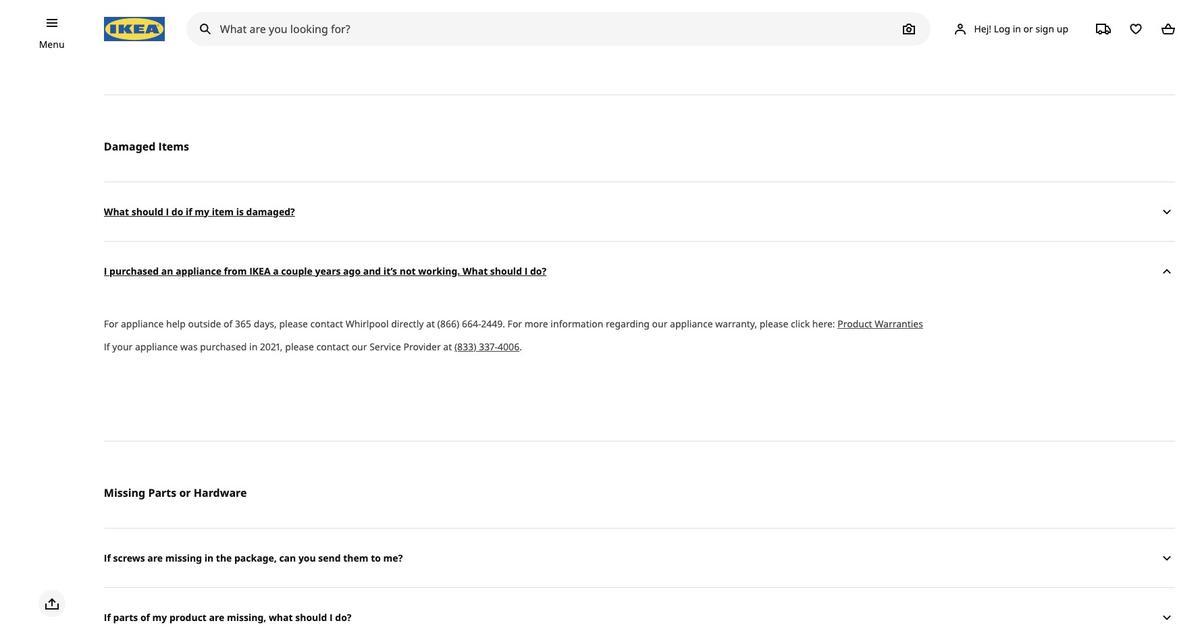 Task type: describe. For each thing, give the bounding box(es) containing it.
please for for appliance help outside of 365 days, please contact whirlpool directly at (866) 664-2449. for more information regarding our appliance warranty, please click here: product warranties
[[279, 318, 308, 330]]

do? inside dropdown button
[[530, 265, 547, 277]]

contact for whirlpool
[[311, 318, 343, 330]]

was
[[180, 341, 198, 353]]

i up more in the left of the page
[[525, 265, 528, 277]]

provider
[[404, 341, 441, 353]]

working.
[[418, 265, 460, 277]]

1 vertical spatial in
[[249, 341, 258, 353]]

package,
[[234, 552, 277, 564]]

product warranties link
[[838, 318, 924, 330]]

appliance up your
[[121, 318, 164, 330]]

if parts of my product are missing, what should i do? button
[[104, 588, 1176, 645]]

appliance inside i purchased an appliance from ikea a couple years ago and it's not working. what should i do? dropdown button
[[176, 265, 222, 277]]

0 vertical spatial of
[[224, 318, 233, 330]]

365
[[235, 318, 251, 330]]

parts
[[148, 486, 177, 501]]

them
[[343, 552, 369, 564]]

appliance down help
[[135, 341, 178, 353]]

whirlpool
[[346, 318, 389, 330]]

hej! log in or sign up link
[[937, 16, 1085, 43]]

days,
[[254, 318, 277, 330]]

is
[[236, 205, 244, 218]]

(866)
[[438, 318, 460, 330]]

if screws are missing in the package, can you send them to me? button
[[104, 528, 1176, 588]]

the
[[216, 552, 232, 564]]

purchased inside dropdown button
[[110, 265, 159, 277]]

item
[[212, 205, 234, 218]]

sign
[[1036, 22, 1055, 35]]

337-
[[479, 341, 498, 353]]

couple
[[281, 265, 313, 277]]

Search by product text field
[[186, 12, 931, 46]]

are inside "dropdown button"
[[209, 611, 225, 624]]

product
[[170, 611, 207, 624]]

hardware
[[194, 486, 247, 501]]

for appliance help outside of 365 days, please contact whirlpool directly at (866) 664-2449. for more information regarding our appliance warranty, please click here: product warranties
[[104, 318, 924, 330]]

warranty,
[[716, 318, 757, 330]]

1 vertical spatial our
[[352, 341, 367, 353]]

and
[[363, 265, 381, 277]]

send
[[318, 552, 341, 564]]

up
[[1057, 22, 1069, 35]]

or inside hej! log in or sign up link
[[1024, 22, 1034, 35]]

0 vertical spatial in
[[1013, 22, 1021, 35]]

outside
[[188, 318, 221, 330]]

of inside "dropdown button"
[[140, 611, 150, 624]]

my inside "dropdown button"
[[152, 611, 167, 624]]

can
[[279, 552, 296, 564]]

not
[[400, 265, 416, 277]]

if for if your appliance was purchased in 2021, please contact our service provider at (833) 337-4006 .
[[104, 341, 110, 353]]

i left an
[[104, 265, 107, 277]]

to
[[371, 552, 381, 564]]

damaged?
[[246, 205, 295, 218]]

your
[[112, 341, 133, 353]]

hej!
[[974, 22, 992, 35]]



Task type: vqa. For each thing, say whether or not it's contained in the screenshot.
search box
yes



Task type: locate. For each thing, give the bounding box(es) containing it.
i left do
[[166, 205, 169, 218]]

1 horizontal spatial what
[[463, 265, 488, 277]]

should inside "dropdown button"
[[295, 611, 327, 624]]

1 vertical spatial what
[[463, 265, 488, 277]]

what inside 'dropdown button'
[[104, 205, 129, 218]]

should right what
[[295, 611, 327, 624]]

in left the in the bottom left of the page
[[204, 552, 214, 564]]

for
[[104, 318, 118, 330], [508, 318, 522, 330]]

screws
[[113, 552, 145, 564]]

an
[[161, 265, 173, 277]]

hej! log in or sign up
[[974, 22, 1069, 35]]

if left your
[[104, 341, 110, 353]]

0 vertical spatial our
[[652, 318, 668, 330]]

1 vertical spatial purchased
[[200, 341, 247, 353]]

i right what
[[330, 611, 333, 624]]

do? down them
[[335, 611, 352, 624]]

1 vertical spatial at
[[443, 341, 452, 353]]

missing
[[165, 552, 202, 564]]

should
[[132, 205, 163, 218], [490, 265, 522, 277], [295, 611, 327, 624]]

1 vertical spatial my
[[152, 611, 167, 624]]

0 vertical spatial are
[[147, 552, 163, 564]]

ikea logotype, go to start page image
[[104, 17, 165, 41]]

1 vertical spatial are
[[209, 611, 225, 624]]

you
[[299, 552, 316, 564]]

missing
[[104, 486, 145, 501]]

1 horizontal spatial at
[[443, 341, 452, 353]]

my right the if
[[195, 205, 209, 218]]

do? inside "dropdown button"
[[335, 611, 352, 624]]

help
[[166, 318, 186, 330]]

at
[[426, 318, 435, 330], [443, 341, 452, 353]]

1 vertical spatial should
[[490, 265, 522, 277]]

0 vertical spatial contact
[[311, 318, 343, 330]]

1 horizontal spatial or
[[1024, 22, 1034, 35]]

(833)
[[455, 341, 477, 353]]

1 vertical spatial do?
[[335, 611, 352, 624]]

for left more in the left of the page
[[508, 318, 522, 330]]

.
[[520, 341, 522, 353]]

ago
[[343, 265, 361, 277]]

years
[[315, 265, 341, 277]]

what inside dropdown button
[[463, 265, 488, 277]]

0 vertical spatial purchased
[[110, 265, 159, 277]]

warranties
[[875, 318, 924, 330]]

664-
[[462, 318, 481, 330]]

are right screws
[[147, 552, 163, 564]]

0 horizontal spatial or
[[179, 486, 191, 501]]

if left parts
[[104, 611, 111, 624]]

2 vertical spatial should
[[295, 611, 327, 624]]

0 vertical spatial my
[[195, 205, 209, 218]]

0 horizontal spatial at
[[426, 318, 435, 330]]

a
[[273, 265, 279, 277]]

1 horizontal spatial in
[[249, 341, 258, 353]]

our down whirlpool
[[352, 341, 367, 353]]

1 horizontal spatial of
[[224, 318, 233, 330]]

if your appliance was purchased in 2021, please contact our service provider at (833) 337-4006 .
[[104, 341, 522, 353]]

click
[[791, 318, 810, 330]]

purchased down outside
[[200, 341, 247, 353]]

if inside dropdown button
[[104, 552, 111, 564]]

what right working.
[[463, 265, 488, 277]]

more
[[525, 318, 548, 330]]

0 horizontal spatial do?
[[335, 611, 352, 624]]

if inside "dropdown button"
[[104, 611, 111, 624]]

0 horizontal spatial of
[[140, 611, 150, 624]]

rotate 180 image
[[1159, 263, 1176, 279]]

or
[[1024, 22, 1034, 35], [179, 486, 191, 501]]

1 if from the top
[[104, 341, 110, 353]]

if parts of my product are missing, what should i do?
[[104, 611, 352, 624]]

i purchased an appliance from ikea a couple years ago and it's not working. what should i do? button
[[104, 241, 1176, 301]]

0 horizontal spatial purchased
[[110, 265, 159, 277]]

0 vertical spatial if
[[104, 341, 110, 353]]

do
[[171, 205, 183, 218]]

service
[[370, 341, 401, 353]]

0 horizontal spatial my
[[152, 611, 167, 624]]

in
[[1013, 22, 1021, 35], [249, 341, 258, 353], [204, 552, 214, 564]]

please right 2021,
[[285, 341, 314, 353]]

or right parts
[[179, 486, 191, 501]]

1 vertical spatial or
[[179, 486, 191, 501]]

0 vertical spatial should
[[132, 205, 163, 218]]

what should i do if my item is damaged?
[[104, 205, 295, 218]]

are inside dropdown button
[[147, 552, 163, 564]]

contact up the if your appliance was purchased in 2021, please contact our service provider at (833) 337-4006 .
[[311, 318, 343, 330]]

i inside 'what should i do if my item is damaged?' 'dropdown button'
[[166, 205, 169, 218]]

1 horizontal spatial do?
[[530, 265, 547, 277]]

should left do
[[132, 205, 163, 218]]

of left 365
[[224, 318, 233, 330]]

please
[[279, 318, 308, 330], [760, 318, 789, 330], [285, 341, 314, 353]]

missing parts or hardware
[[104, 486, 247, 501]]

regarding
[[606, 318, 650, 330]]

of
[[224, 318, 233, 330], [140, 611, 150, 624]]

1 vertical spatial of
[[140, 611, 150, 624]]

if left screws
[[104, 552, 111, 564]]

0 vertical spatial at
[[426, 318, 435, 330]]

damaged
[[104, 139, 156, 154]]

1 for from the left
[[104, 318, 118, 330]]

contact
[[311, 318, 343, 330], [316, 341, 349, 353]]

me?
[[383, 552, 403, 564]]

information
[[551, 318, 604, 330]]

1 horizontal spatial are
[[209, 611, 225, 624]]

0 horizontal spatial what
[[104, 205, 129, 218]]

please right days,
[[279, 318, 308, 330]]

please for if your appliance was purchased in 2021, please contact our service provider at (833) 337-4006 .
[[285, 341, 314, 353]]

1 horizontal spatial our
[[652, 318, 668, 330]]

my
[[195, 205, 209, 218], [152, 611, 167, 624]]

2021,
[[260, 341, 283, 353]]

should inside dropdown button
[[490, 265, 522, 277]]

1 horizontal spatial purchased
[[200, 341, 247, 353]]

are right product on the left of the page
[[209, 611, 225, 624]]

ikea
[[249, 265, 271, 277]]

menu
[[39, 38, 65, 51]]

region
[[104, 0, 1176, 51]]

purchased left an
[[110, 265, 159, 277]]

if for if parts of my product are missing, what should i do?
[[104, 611, 111, 624]]

0 horizontal spatial for
[[104, 318, 118, 330]]

of right parts
[[140, 611, 150, 624]]

at left (866)
[[426, 318, 435, 330]]

i inside if parts of my product are missing, what should i do? "dropdown button"
[[330, 611, 333, 624]]

our right regarding
[[652, 318, 668, 330]]

if
[[104, 341, 110, 353], [104, 552, 111, 564], [104, 611, 111, 624]]

2449.
[[481, 318, 505, 330]]

from
[[224, 265, 247, 277]]

(833) 337-4006 link
[[455, 341, 520, 353]]

what
[[269, 611, 293, 624]]

4006
[[498, 341, 520, 353]]

if
[[186, 205, 192, 218]]

log
[[994, 22, 1011, 35]]

2 horizontal spatial in
[[1013, 22, 1021, 35]]

do? up more in the left of the page
[[530, 265, 547, 277]]

damaged items
[[104, 139, 189, 154]]

items
[[158, 139, 189, 154]]

are
[[147, 552, 163, 564], [209, 611, 225, 624]]

should up for appliance help outside of 365 days, please contact whirlpool directly at (866) 664-2449. for more information regarding our appliance warranty, please click here: product warranties
[[490, 265, 522, 277]]

None search field
[[186, 12, 931, 46]]

our
[[652, 318, 668, 330], [352, 341, 367, 353]]

0 horizontal spatial should
[[132, 205, 163, 218]]

appliance left warranty,
[[670, 318, 713, 330]]

if for if screws are missing in the package, can you send them to me?
[[104, 552, 111, 564]]

appliance
[[176, 265, 222, 277], [121, 318, 164, 330], [670, 318, 713, 330], [135, 341, 178, 353]]

1 horizontal spatial my
[[195, 205, 209, 218]]

i purchased an appliance from ikea a couple years ago and it's not working. what should i do?
[[104, 265, 547, 277]]

1 horizontal spatial for
[[508, 318, 522, 330]]

it's
[[384, 265, 397, 277]]

my inside 'dropdown button'
[[195, 205, 209, 218]]

3 if from the top
[[104, 611, 111, 624]]

2 vertical spatial in
[[204, 552, 214, 564]]

2 if from the top
[[104, 552, 111, 564]]

i
[[166, 205, 169, 218], [104, 265, 107, 277], [525, 265, 528, 277], [330, 611, 333, 624]]

2 vertical spatial if
[[104, 611, 111, 624]]

contact for our
[[316, 341, 349, 353]]

0 vertical spatial do?
[[530, 265, 547, 277]]

0 vertical spatial or
[[1024, 22, 1034, 35]]

here:
[[813, 318, 835, 330]]

in right log
[[1013, 22, 1021, 35]]

what left do
[[104, 205, 129, 218]]

appliance right an
[[176, 265, 222, 277]]

please left click
[[760, 318, 789, 330]]

for up your
[[104, 318, 118, 330]]

product
[[838, 318, 873, 330]]

at left (833)
[[443, 341, 452, 353]]

parts
[[113, 611, 138, 624]]

1 vertical spatial contact
[[316, 341, 349, 353]]

0 horizontal spatial in
[[204, 552, 214, 564]]

do?
[[530, 265, 547, 277], [335, 611, 352, 624]]

0 horizontal spatial our
[[352, 341, 367, 353]]

2 horizontal spatial should
[[490, 265, 522, 277]]

should inside 'dropdown button'
[[132, 205, 163, 218]]

0 horizontal spatial are
[[147, 552, 163, 564]]

what
[[104, 205, 129, 218], [463, 265, 488, 277]]

missing,
[[227, 611, 266, 624]]

what should i do if my item is damaged? button
[[104, 182, 1176, 241]]

menu button
[[39, 37, 65, 52]]

2 for from the left
[[508, 318, 522, 330]]

in inside dropdown button
[[204, 552, 214, 564]]

if screws are missing in the package, can you send them to me?
[[104, 552, 403, 564]]

directly
[[391, 318, 424, 330]]

1 horizontal spatial should
[[295, 611, 327, 624]]

purchased
[[110, 265, 159, 277], [200, 341, 247, 353]]

0 vertical spatial what
[[104, 205, 129, 218]]

contact down whirlpool
[[316, 341, 349, 353]]

or left 'sign'
[[1024, 22, 1034, 35]]

in left 2021,
[[249, 341, 258, 353]]

my left product on the left of the page
[[152, 611, 167, 624]]

1 vertical spatial if
[[104, 552, 111, 564]]



